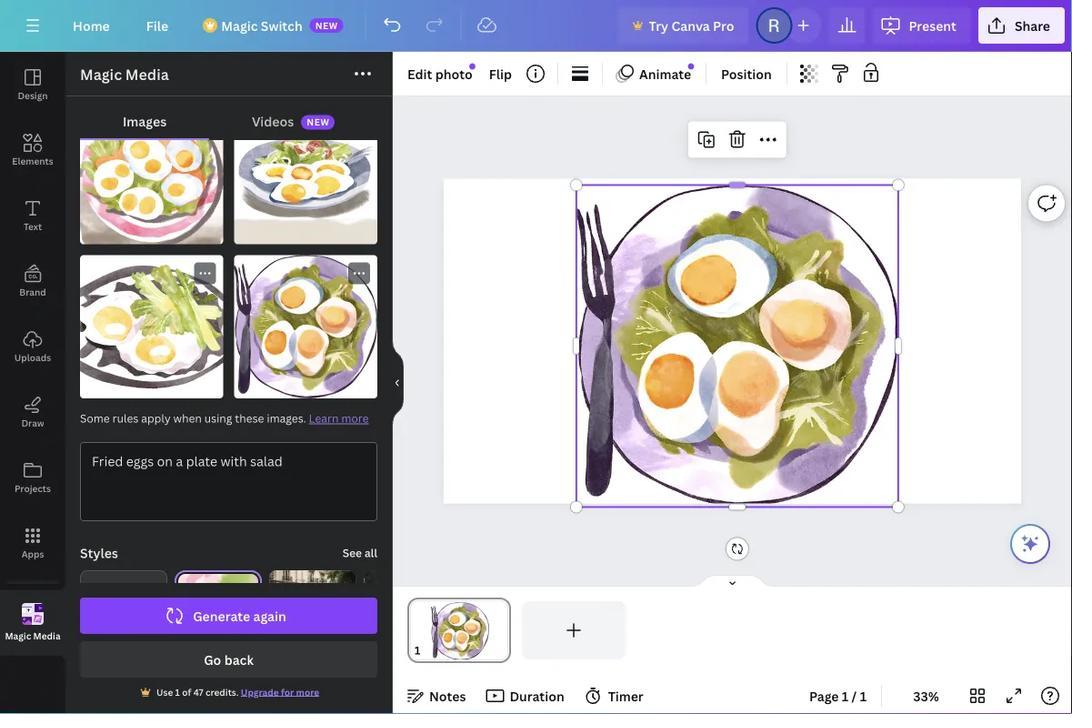 Task type: describe. For each thing, give the bounding box(es) containing it.
0 vertical spatial media
[[125, 65, 169, 84]]

magic switch
[[221, 17, 303, 34]]

try canva pro
[[649, 17, 735, 34]]

apply
[[141, 411, 171, 426]]

canva
[[672, 17, 710, 34]]

file button
[[132, 7, 183, 44]]

again
[[253, 607, 286, 625]]

switch
[[261, 17, 303, 34]]

elements
[[12, 155, 53, 167]]

hide image
[[392, 339, 404, 427]]

elements button
[[0, 117, 66, 183]]

Describe an image. Include objects, colors, places... text field
[[81, 443, 377, 520]]

draw
[[21, 417, 44, 429]]

pro
[[713, 17, 735, 34]]

projects button
[[0, 445, 66, 510]]

some rules apply when using these images. learn more
[[80, 411, 369, 426]]

these
[[235, 411, 264, 426]]

magic inside main menu bar
[[221, 17, 258, 34]]

photo
[[436, 65, 473, 82]]

generate again
[[193, 607, 286, 625]]

notes button
[[400, 681, 474, 711]]

apps button
[[0, 510, 66, 576]]

media inside button
[[33, 630, 61, 642]]

text button
[[0, 183, 66, 248]]

edit photo button
[[400, 59, 480, 88]]

generate again button
[[80, 598, 378, 634]]

use 1 of 47 credits. upgrade for more
[[156, 686, 319, 698]]

share button
[[979, 7, 1065, 44]]

projects
[[15, 482, 51, 494]]

text
[[24, 220, 42, 232]]

1 for /
[[842, 687, 849, 705]]

hide pages image
[[689, 574, 777, 589]]

try canva pro button
[[618, 7, 749, 44]]

design button
[[0, 52, 66, 117]]

learn
[[309, 411, 339, 426]]

timer
[[608, 687, 644, 705]]

apps
[[21, 548, 44, 560]]

styles
[[80, 545, 118, 562]]

present button
[[873, 7, 972, 44]]

2 horizontal spatial 1
[[860, 687, 867, 705]]

of
[[182, 686, 191, 698]]

all
[[365, 545, 378, 560]]

brand
[[19, 286, 46, 298]]

1 horizontal spatial magic
[[80, 65, 122, 84]]

try
[[649, 17, 669, 34]]

back
[[224, 651, 254, 668]]

videos
[[252, 112, 294, 130]]

draw button
[[0, 379, 66, 445]]

Page title text field
[[428, 641, 436, 660]]

rules
[[112, 411, 139, 426]]

duration button
[[481, 681, 572, 711]]

home link
[[58, 7, 124, 44]]

images button
[[80, 104, 209, 138]]

generate
[[193, 607, 250, 625]]

new image
[[470, 63, 476, 70]]

flip button
[[482, 59, 520, 88]]

some
[[80, 411, 110, 426]]

upgrade
[[241, 686, 279, 698]]

33%
[[914, 687, 940, 705]]

design
[[18, 89, 48, 101]]

main menu bar
[[0, 0, 1073, 52]]

1 vertical spatial more
[[296, 686, 319, 698]]

brand button
[[0, 248, 66, 314]]



Task type: locate. For each thing, give the bounding box(es) containing it.
upgrade for more link
[[241, 686, 319, 698]]

duration
[[510, 687, 565, 705]]

credits.
[[206, 686, 239, 698]]

1 left of
[[175, 686, 180, 698]]

use
[[156, 686, 173, 698]]

media up images button
[[125, 65, 169, 84]]

media down apps
[[33, 630, 61, 642]]

/
[[852, 687, 857, 705]]

1 horizontal spatial more
[[342, 411, 369, 426]]

magic media
[[80, 65, 169, 84], [5, 630, 61, 642]]

new
[[315, 19, 338, 31], [307, 116, 330, 128]]

go back button
[[80, 641, 378, 678]]

magic
[[221, 17, 258, 34], [80, 65, 122, 84], [5, 630, 31, 642]]

new image
[[688, 63, 695, 70]]

new inside main menu bar
[[315, 19, 338, 31]]

file
[[146, 17, 168, 34]]

page 1 / 1
[[810, 687, 867, 705]]

home
[[73, 17, 110, 34]]

0 vertical spatial magic media
[[80, 65, 169, 84]]

learn more link
[[309, 411, 369, 426]]

magic media button
[[0, 590, 66, 656]]

position button
[[714, 59, 780, 88]]

0 horizontal spatial media
[[33, 630, 61, 642]]

47
[[194, 686, 203, 698]]

images
[[123, 112, 167, 130]]

canva assistant image
[[1020, 533, 1042, 555]]

1 vertical spatial magic
[[80, 65, 122, 84]]

1 vertical spatial media
[[33, 630, 61, 642]]

when
[[173, 411, 202, 426]]

media
[[125, 65, 169, 84], [33, 630, 61, 642]]

flip
[[489, 65, 512, 82]]

uploads button
[[0, 314, 66, 379]]

magic media inside button
[[5, 630, 61, 642]]

new right switch
[[315, 19, 338, 31]]

present
[[909, 17, 957, 34]]

2 horizontal spatial magic
[[221, 17, 258, 34]]

go back
[[204, 651, 254, 668]]

1 horizontal spatial media
[[125, 65, 169, 84]]

edit photo
[[408, 65, 473, 82]]

animate
[[640, 65, 692, 82]]

magic inside button
[[5, 630, 31, 642]]

magic down apps
[[5, 630, 31, 642]]

notes
[[429, 687, 466, 705]]

0 vertical spatial new
[[315, 19, 338, 31]]

1 for of
[[175, 686, 180, 698]]

more
[[342, 411, 369, 426], [296, 686, 319, 698]]

1
[[175, 686, 180, 698], [842, 687, 849, 705], [860, 687, 867, 705]]

magic media up images on the top left of the page
[[80, 65, 169, 84]]

new right videos
[[307, 116, 330, 128]]

page
[[810, 687, 839, 705]]

more right learn
[[342, 411, 369, 426]]

33% button
[[897, 681, 956, 711]]

0 horizontal spatial magic
[[5, 630, 31, 642]]

page 1 image
[[408, 601, 511, 660]]

2 vertical spatial magic
[[5, 630, 31, 642]]

magic media down apps
[[5, 630, 61, 642]]

fried eggs on a plate with salad image
[[80, 101, 223, 244], [234, 101, 378, 244], [80, 255, 223, 399], [234, 255, 378, 399]]

magic down home
[[80, 65, 122, 84]]

edit
[[408, 65, 433, 82]]

0 horizontal spatial 1
[[175, 686, 180, 698]]

share
[[1015, 17, 1051, 34]]

1 right /
[[860, 687, 867, 705]]

group
[[80, 570, 167, 685]]

go
[[204, 651, 221, 668]]

see
[[343, 545, 362, 560]]

animate button
[[611, 59, 699, 88]]

magic left switch
[[221, 17, 258, 34]]

uploads
[[14, 351, 51, 363]]

0 vertical spatial more
[[342, 411, 369, 426]]

1 vertical spatial magic media
[[5, 630, 61, 642]]

1 horizontal spatial magic media
[[80, 65, 169, 84]]

images.
[[267, 411, 306, 426]]

0 vertical spatial magic
[[221, 17, 258, 34]]

for
[[281, 686, 294, 698]]

position
[[722, 65, 772, 82]]

using
[[205, 411, 232, 426]]

timer button
[[579, 681, 651, 711]]

0 horizontal spatial magic media
[[5, 630, 61, 642]]

see all
[[343, 545, 378, 560]]

see all button
[[343, 544, 378, 562]]

0 horizontal spatial more
[[296, 686, 319, 698]]

1 vertical spatial new
[[307, 116, 330, 128]]

side panel tab list
[[0, 52, 66, 656]]

1 horizontal spatial 1
[[842, 687, 849, 705]]

more right for
[[296, 686, 319, 698]]

1 left /
[[842, 687, 849, 705]]



Task type: vqa. For each thing, say whether or not it's contained in the screenshot.
the 'orange illustrated happy thanksgiving instagram post' group on the left bottom
no



